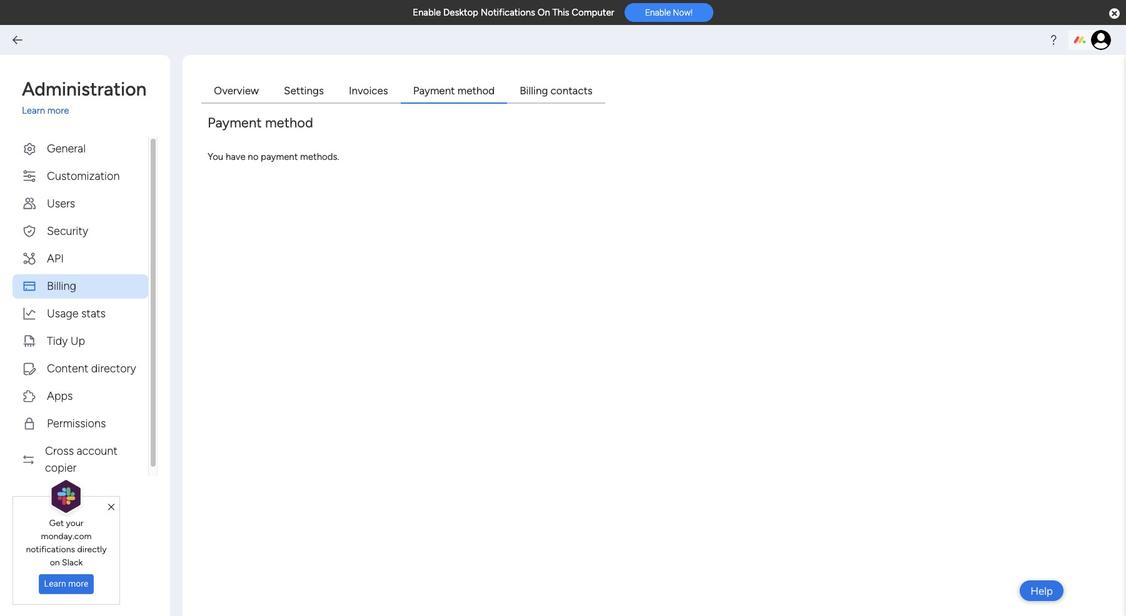 Task type: locate. For each thing, give the bounding box(es) containing it.
you
[[208, 151, 223, 162]]

1 horizontal spatial enable
[[645, 8, 671, 18]]

payment
[[413, 84, 455, 97], [208, 114, 262, 131]]

api button
[[13, 247, 148, 271]]

0 horizontal spatial payment method
[[208, 114, 313, 131]]

on
[[50, 558, 60, 568]]

tidy
[[47, 334, 68, 348]]

methods.
[[300, 151, 339, 162]]

billing contacts link
[[507, 80, 605, 103]]

general
[[47, 142, 86, 155]]

settings link
[[271, 80, 336, 103]]

0 horizontal spatial billing
[[47, 279, 76, 293]]

billing
[[520, 84, 548, 97], [47, 279, 76, 293]]

cross account copier
[[45, 444, 118, 475]]

more
[[47, 105, 69, 116], [68, 579, 88, 589]]

billing for billing
[[47, 279, 76, 293]]

api
[[47, 252, 64, 265]]

billing for billing contacts
[[520, 84, 548, 97]]

billing up usage at the left of page
[[47, 279, 76, 293]]

0 horizontal spatial method
[[265, 114, 313, 131]]

you have no payment methods.
[[208, 151, 339, 162]]

more down administration
[[47, 105, 69, 116]]

1 vertical spatial billing
[[47, 279, 76, 293]]

have
[[226, 151, 246, 162]]

users button
[[13, 192, 148, 216]]

enable
[[413, 7, 441, 18], [645, 8, 671, 18]]

1 vertical spatial learn
[[44, 579, 66, 589]]

permissions
[[47, 417, 106, 431]]

content
[[47, 362, 88, 375]]

0 vertical spatial payment method
[[413, 84, 495, 97]]

cross
[[45, 444, 74, 458]]

0 vertical spatial learn
[[22, 105, 45, 116]]

dapulse x slim image
[[108, 502, 114, 513]]

learn
[[22, 105, 45, 116], [44, 579, 66, 589]]

this
[[552, 7, 569, 18]]

1 vertical spatial payment
[[208, 114, 262, 131]]

learn more button
[[39, 575, 94, 595]]

1 horizontal spatial method
[[458, 84, 495, 97]]

1 horizontal spatial billing
[[520, 84, 548, 97]]

0 vertical spatial more
[[47, 105, 69, 116]]

content directory
[[47, 362, 136, 375]]

contacts
[[551, 84, 593, 97]]

enable now! button
[[624, 3, 713, 22]]

0 vertical spatial payment
[[413, 84, 455, 97]]

learn down on
[[44, 579, 66, 589]]

method
[[458, 84, 495, 97], [265, 114, 313, 131]]

learn inside button
[[44, 579, 66, 589]]

0 vertical spatial billing
[[520, 84, 548, 97]]

billing inside button
[[47, 279, 76, 293]]

billing left contacts
[[520, 84, 548, 97]]

1 horizontal spatial payment
[[413, 84, 455, 97]]

more inside administration learn more
[[47, 105, 69, 116]]

method inside 'link'
[[458, 84, 495, 97]]

payment method
[[413, 84, 495, 97], [208, 114, 313, 131]]

billing button
[[13, 274, 148, 299]]

1 horizontal spatial payment method
[[413, 84, 495, 97]]

account
[[77, 444, 118, 458]]

enable for enable now!
[[645, 8, 671, 18]]

dapulse close image
[[1109, 8, 1120, 20]]

apps button
[[13, 384, 148, 409]]

kendall parks image
[[1091, 30, 1111, 50]]

learn more link
[[22, 104, 158, 118]]

0 vertical spatial method
[[458, 84, 495, 97]]

0 horizontal spatial payment
[[208, 114, 262, 131]]

help image
[[1047, 34, 1060, 46]]

enable left now!
[[645, 8, 671, 18]]

general button
[[13, 137, 148, 161]]

1 vertical spatial more
[[68, 579, 88, 589]]

help button
[[1020, 581, 1064, 602]]

settings
[[284, 84, 324, 97]]

enable inside button
[[645, 8, 671, 18]]

0 horizontal spatial enable
[[413, 7, 441, 18]]

customization
[[47, 169, 120, 183]]

billing contacts
[[520, 84, 593, 97]]

copier
[[45, 461, 76, 475]]

notifications
[[481, 7, 535, 18]]

learn down administration
[[22, 105, 45, 116]]

more down slack
[[68, 579, 88, 589]]

enable left desktop
[[413, 7, 441, 18]]

administration
[[22, 78, 147, 101]]

1 vertical spatial payment method
[[208, 114, 313, 131]]

now!
[[673, 8, 693, 18]]

learn more
[[44, 579, 88, 589]]

monday.com
[[41, 531, 92, 542]]

learn inside administration learn more
[[22, 105, 45, 116]]



Task type: describe. For each thing, give the bounding box(es) containing it.
invoices link
[[336, 80, 401, 103]]

tidy up
[[47, 334, 85, 348]]

enable now!
[[645, 8, 693, 18]]

usage
[[47, 307, 78, 320]]

apps
[[47, 389, 73, 403]]

permissions button
[[13, 412, 148, 436]]

overview link
[[201, 80, 271, 103]]

users
[[47, 197, 75, 210]]

enable desktop notifications on this computer
[[413, 7, 614, 18]]

1 vertical spatial method
[[265, 114, 313, 131]]

on
[[538, 7, 550, 18]]

desktop
[[443, 7, 478, 18]]

your
[[66, 518, 83, 529]]

help
[[1031, 585, 1053, 597]]

computer
[[572, 7, 614, 18]]

invoices
[[349, 84, 388, 97]]

payment inside 'link'
[[413, 84, 455, 97]]

cross account copier button
[[13, 439, 148, 481]]

payment method inside 'link'
[[413, 84, 495, 97]]

stats
[[81, 307, 106, 320]]

usage stats button
[[13, 302, 148, 326]]

customization button
[[13, 164, 148, 189]]

get
[[49, 518, 64, 529]]

overview
[[214, 84, 259, 97]]

notifications
[[26, 545, 75, 555]]

payment method link
[[401, 80, 507, 103]]

payment
[[261, 151, 298, 162]]

up
[[71, 334, 85, 348]]

no
[[248, 151, 259, 162]]

security button
[[13, 219, 148, 244]]

directory
[[91, 362, 136, 375]]

tidy up button
[[13, 329, 148, 354]]

content directory button
[[13, 357, 148, 381]]

get your monday.com notifications directly on slack
[[26, 518, 107, 568]]

back to workspace image
[[11, 34, 24, 46]]

slack
[[62, 558, 83, 568]]

usage stats
[[47, 307, 106, 320]]

administration learn more
[[22, 78, 147, 116]]

more inside button
[[68, 579, 88, 589]]

enable for enable desktop notifications on this computer
[[413, 7, 441, 18]]

security
[[47, 224, 88, 238]]

directly
[[77, 545, 107, 555]]



Task type: vqa. For each thing, say whether or not it's contained in the screenshot.
right 'Kendall Parks' ICON
no



